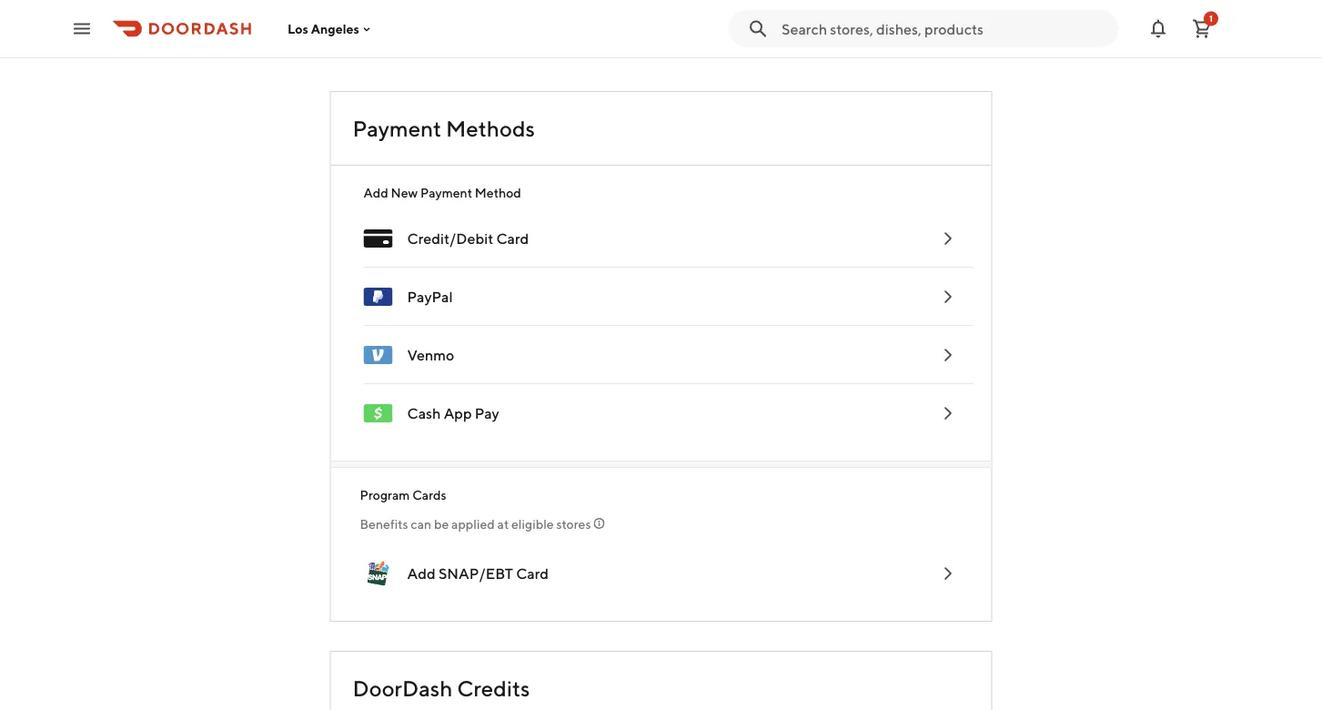 Task type: locate. For each thing, give the bounding box(es) containing it.
add new payment method image
[[937, 402, 959, 424], [937, 563, 959, 584]]

methods
[[446, 115, 535, 141]]

1 button
[[1184, 10, 1221, 47]]

show menu image
[[364, 224, 393, 253]]

0 vertical spatial payment
[[353, 115, 442, 141]]

2 add new payment method image from the top
[[937, 563, 959, 584]]

Store search: begin typing to search for stores available on DoorDash text field
[[782, 19, 1108, 39]]

add right add snap/ebt card icon
[[407, 565, 436, 582]]

method
[[475, 185, 522, 200]]

card
[[497, 230, 529, 247], [516, 565, 549, 582]]

1 vertical spatial card
[[516, 565, 549, 582]]

1 add new payment method image from the top
[[937, 402, 959, 424]]

add new payment method image for add snap/ebt card
[[937, 563, 959, 584]]

stores
[[557, 517, 591, 532]]

2 add new payment method image from the top
[[937, 286, 959, 308]]

2 vertical spatial add new payment method image
[[937, 344, 959, 366]]

1 add new payment method image from the top
[[937, 228, 959, 249]]

menu
[[349, 184, 974, 442]]

benefits can be applied at eligible stores
[[360, 517, 591, 532]]

open menu image
[[71, 18, 93, 40]]

add new payment method image
[[937, 228, 959, 249], [937, 286, 959, 308], [937, 344, 959, 366]]

doordash credits
[[353, 675, 530, 701]]

card down method
[[497, 230, 529, 247]]

1 vertical spatial add new payment method image
[[937, 563, 959, 584]]

1 horizontal spatial add
[[407, 565, 436, 582]]

snap/ebt
[[439, 565, 513, 582]]

1 vertical spatial add
[[407, 565, 436, 582]]

benefits can be applied at eligible stores button
[[360, 515, 963, 533]]

payment right 'new'
[[421, 185, 472, 200]]

add for add snap/ebt card
[[407, 565, 436, 582]]

paypal
[[407, 288, 453, 305]]

eligible
[[512, 517, 554, 532]]

card down eligible
[[516, 565, 549, 582]]

3 add new payment method image from the top
[[937, 344, 959, 366]]

0 vertical spatial add new payment method image
[[937, 228, 959, 249]]

program
[[360, 488, 410, 503]]

add
[[364, 185, 389, 200], [407, 565, 436, 582]]

payment up 'new'
[[353, 115, 442, 141]]

0 vertical spatial card
[[497, 230, 529, 247]]

los angeles button
[[288, 21, 374, 36]]

1 vertical spatial add new payment method image
[[937, 286, 959, 308]]

at
[[498, 517, 509, 532]]

doordash
[[353, 675, 453, 701]]

add left 'new'
[[364, 185, 389, 200]]

cash
[[407, 405, 441, 422]]

0 horizontal spatial add
[[364, 185, 389, 200]]

add snap/ebt card
[[407, 565, 549, 582]]

payment
[[353, 115, 442, 141], [421, 185, 472, 200]]

0 vertical spatial add
[[364, 185, 389, 200]]

0 vertical spatial add new payment method image
[[937, 402, 959, 424]]

add new payment method image for cash app pay
[[937, 402, 959, 424]]

credit/debit card
[[407, 230, 529, 247]]

venmo
[[407, 346, 455, 364]]

credit/debit
[[407, 230, 494, 247]]

1 items, open order cart image
[[1192, 18, 1214, 40]]

new
[[391, 185, 418, 200]]



Task type: vqa. For each thing, say whether or not it's contained in the screenshot.
the topmost Add
yes



Task type: describe. For each thing, give the bounding box(es) containing it.
menu containing credit/debit card
[[349, 184, 974, 442]]

cards
[[413, 488, 447, 503]]

add new payment method
[[364, 185, 522, 200]]

angeles
[[311, 21, 359, 36]]

be
[[434, 517, 449, 532]]

benefits
[[360, 517, 408, 532]]

add new payment method image for paypal
[[937, 286, 959, 308]]

program cards
[[360, 488, 447, 503]]

los
[[288, 21, 309, 36]]

add new payment method image for credit/debit card
[[937, 228, 959, 249]]

add snap/ebt card image
[[364, 559, 393, 588]]

add new payment method image for venmo
[[937, 344, 959, 366]]

can
[[411, 517, 432, 532]]

add for add new payment method
[[364, 185, 389, 200]]

los angeles
[[288, 21, 359, 36]]

notification bell image
[[1148, 18, 1170, 40]]

payment methods
[[353, 115, 535, 141]]

pay
[[475, 405, 500, 422]]

credits
[[457, 675, 530, 701]]

1 vertical spatial payment
[[421, 185, 472, 200]]

app
[[444, 405, 472, 422]]

1
[[1210, 13, 1214, 24]]

applied
[[452, 517, 495, 532]]

cash app pay
[[407, 405, 500, 422]]



